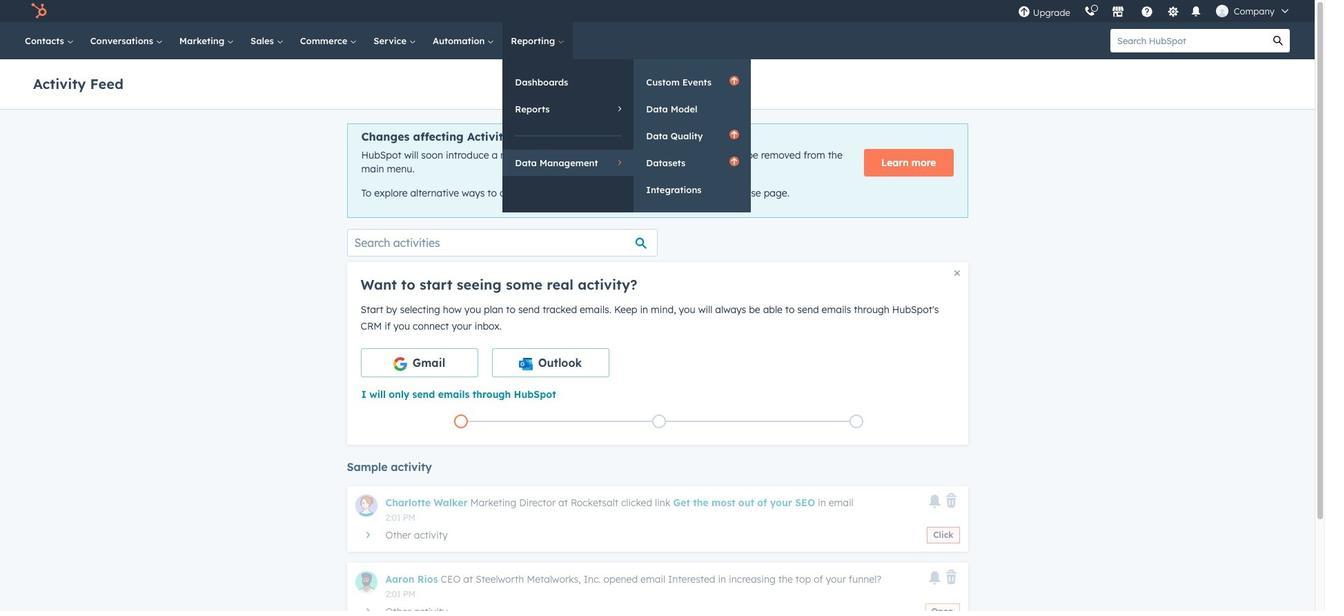Task type: describe. For each thing, give the bounding box(es) containing it.
onboarding.steps.sendtrackedemailingmail.title image
[[656, 419, 662, 426]]

onboarding.steps.finalstep.title image
[[853, 419, 860, 426]]

reporting menu
[[503, 59, 751, 213]]



Task type: locate. For each thing, give the bounding box(es) containing it.
Search HubSpot search field
[[1111, 29, 1267, 52]]

Search activities search field
[[347, 229, 658, 257]]

jacob simon image
[[1216, 5, 1229, 17]]

list
[[362, 412, 956, 431]]

marketplaces image
[[1112, 6, 1124, 19]]

close image
[[954, 270, 960, 276]]

menu
[[1011, 0, 1299, 22]]

None checkbox
[[361, 348, 478, 377], [492, 348, 609, 377], [361, 348, 478, 377], [492, 348, 609, 377]]



Task type: vqa. For each thing, say whether or not it's contained in the screenshot.
'Search activities' Search Field
yes



